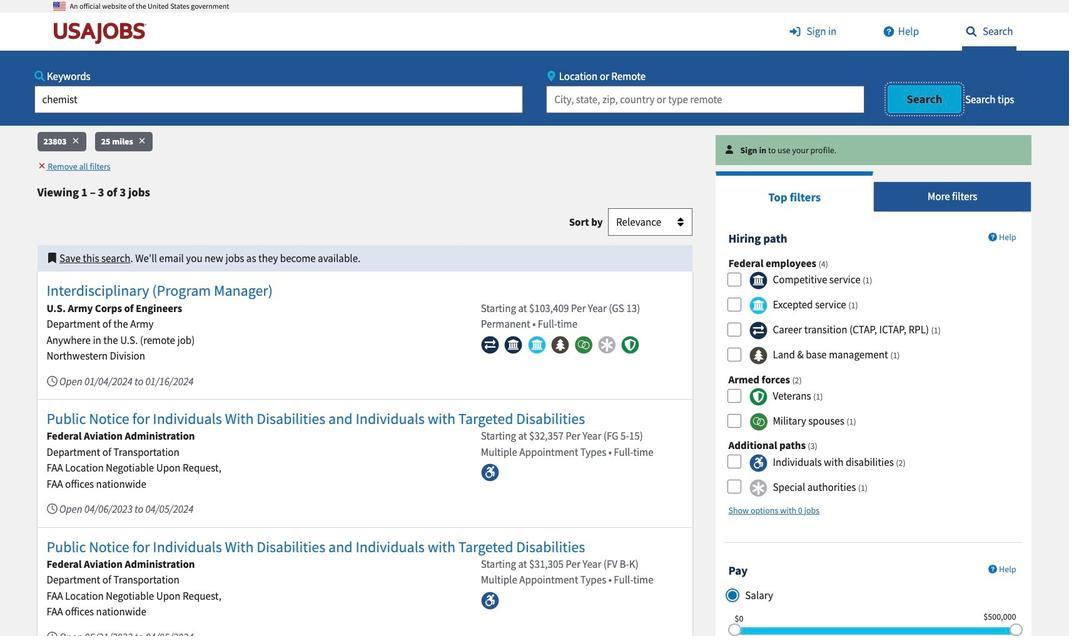 Task type: describe. For each thing, give the bounding box(es) containing it.
excepted service image
[[750, 297, 768, 315]]

career transition (ctap, ictap, rpl) image
[[750, 322, 768, 340]]

competitive service image
[[750, 272, 768, 290]]

remove all filters image
[[37, 162, 46, 170]]

main navigation element
[[0, 13, 1069, 126]]

hiring path help image
[[989, 233, 998, 241]]

veterans image
[[750, 388, 768, 406]]

City, state, zip, country or type remote text field
[[546, 85, 864, 113]]

header element
[[0, 0, 1069, 126]]

special authorities image
[[750, 479, 768, 497]]

Job title, dept., agency, series or occupation text field
[[34, 85, 523, 113]]

job search image
[[962, 26, 981, 37]]

military spouses image
[[750, 413, 768, 431]]



Task type: locate. For each thing, give the bounding box(es) containing it.
u.s. flag image
[[53, 0, 65, 13]]

tab list
[[716, 171, 1032, 212]]

pay help image
[[989, 565, 998, 574]]

usajobs logo image
[[53, 22, 152, 44]]

individuals with disabilities image
[[750, 454, 768, 472]]

land & base management image
[[750, 347, 768, 365]]

help image
[[880, 26, 898, 37]]



Task type: vqa. For each thing, say whether or not it's contained in the screenshot.
Special authorities 'icon'
yes



